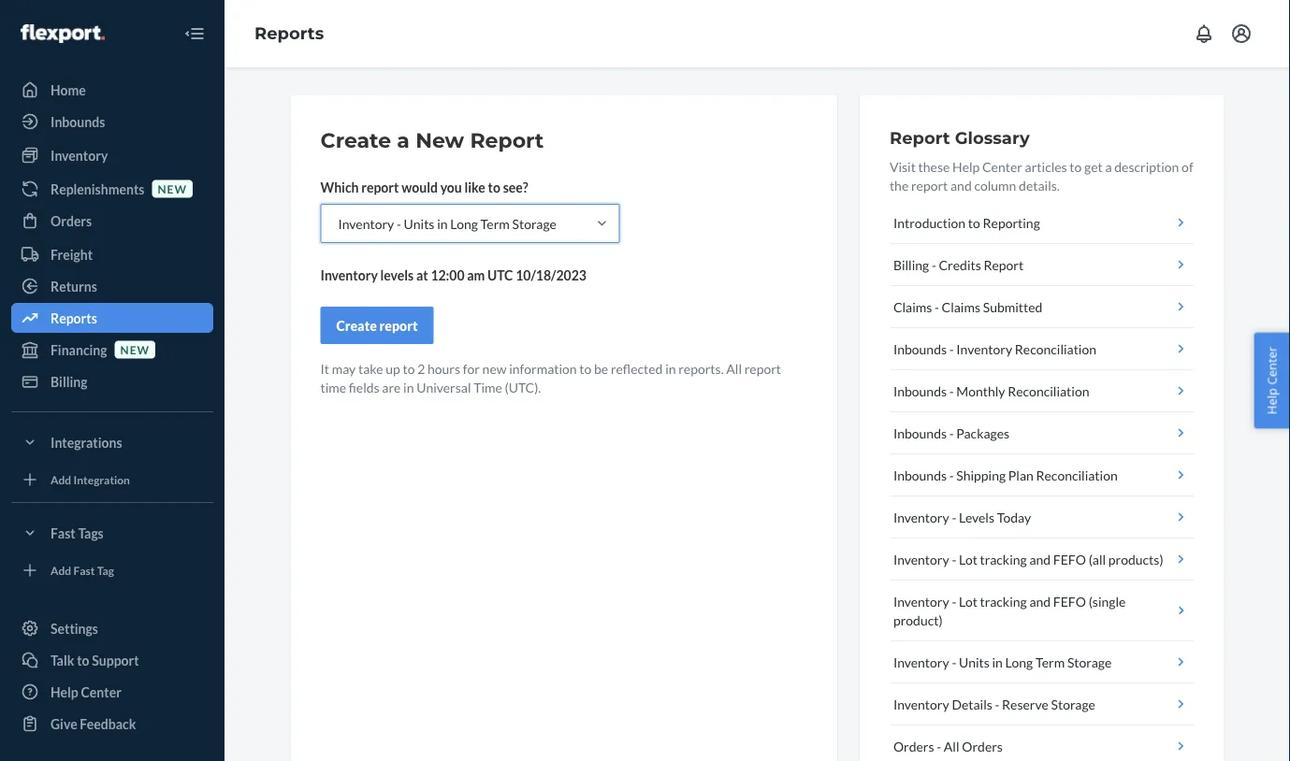Task type: locate. For each thing, give the bounding box(es) containing it.
orders for orders - all orders
[[894, 739, 934, 755]]

lot down inventory - lot tracking and fefo (all products)
[[959, 594, 978, 610]]

0 vertical spatial reports link
[[255, 23, 324, 44]]

lot for inventory - lot tracking and fefo (all products)
[[959, 552, 978, 568]]

create up may
[[336, 318, 377, 334]]

2 horizontal spatial orders
[[962, 739, 1003, 755]]

tracking inside button
[[980, 552, 1027, 568]]

1 vertical spatial billing
[[51, 374, 88, 390]]

inbounds for inbounds
[[51, 114, 105, 130]]

inventory up orders - all orders
[[894, 697, 950, 713]]

close navigation image
[[183, 22, 206, 45]]

billing down introduction
[[894, 257, 929, 273]]

- inside button
[[952, 510, 957, 525]]

0 vertical spatial center
[[983, 159, 1023, 175]]

2 fefo from the top
[[1054, 594, 1086, 610]]

inventory link
[[11, 140, 213, 170]]

inbounds - inventory reconciliation
[[894, 341, 1097, 357]]

-
[[397, 216, 401, 232], [932, 257, 937, 273], [935, 299, 939, 315], [950, 341, 954, 357], [950, 383, 954, 399], [950, 425, 954, 441], [950, 467, 954, 483], [952, 510, 957, 525], [952, 552, 957, 568], [952, 594, 957, 610], [952, 655, 957, 671], [995, 697, 1000, 713], [937, 739, 942, 755]]

inventory up "product)"
[[894, 594, 950, 610]]

long
[[450, 216, 478, 232], [1006, 655, 1033, 671]]

0 vertical spatial storage
[[512, 216, 557, 232]]

orders - all orders
[[894, 739, 1003, 755]]

and inside inventory - lot tracking and fefo (single product)
[[1030, 594, 1051, 610]]

in left reports.
[[665, 361, 676, 377]]

fast
[[51, 525, 76, 541], [73, 564, 95, 577]]

in up inventory details - reserve storage
[[992, 655, 1003, 671]]

inbounds inside button
[[894, 467, 947, 483]]

storage down (single
[[1068, 655, 1112, 671]]

fast left tag
[[73, 564, 95, 577]]

inventory down which on the left top
[[338, 216, 394, 232]]

home link
[[11, 75, 213, 105]]

details.
[[1019, 177, 1060, 193]]

reflected
[[611, 361, 663, 377]]

1 vertical spatial reports
[[51, 310, 97, 326]]

credits
[[939, 257, 981, 273]]

0 vertical spatial and
[[951, 177, 972, 193]]

0 vertical spatial units
[[404, 216, 435, 232]]

0 vertical spatial lot
[[959, 552, 978, 568]]

settings
[[51, 621, 98, 637]]

report for billing - credits report
[[984, 257, 1024, 273]]

2 vertical spatial storage
[[1051, 697, 1096, 713]]

fefo inside inventory - lot tracking and fefo (single product)
[[1054, 594, 1086, 610]]

visit
[[890, 159, 916, 175]]

inventory down the inventory - levels today
[[894, 552, 950, 568]]

1 vertical spatial tracking
[[980, 594, 1027, 610]]

inventory levels at 12:00 am utc 10/18/2023
[[321, 267, 587, 283]]

0 vertical spatial reconciliation
[[1015, 341, 1097, 357]]

up
[[386, 361, 400, 377]]

billing down financing
[[51, 374, 88, 390]]

0 vertical spatial inventory - units in long term storage
[[338, 216, 557, 232]]

- for claims - claims submitted button
[[935, 299, 939, 315]]

reconciliation down inbounds - inventory reconciliation button
[[1008, 383, 1090, 399]]

report right reports.
[[745, 361, 781, 377]]

inventory - units in long term storage down you
[[338, 216, 557, 232]]

orders up freight
[[51, 213, 92, 229]]

0 horizontal spatial long
[[450, 216, 478, 232]]

report
[[890, 127, 950, 148], [470, 128, 544, 153], [984, 257, 1024, 273]]

storage down see?
[[512, 216, 557, 232]]

2 add from the top
[[51, 564, 71, 577]]

1 vertical spatial fefo
[[1054, 594, 1086, 610]]

report inside button
[[984, 257, 1024, 273]]

claims down billing - credits report
[[894, 299, 932, 315]]

1 tracking from the top
[[980, 552, 1027, 568]]

1 vertical spatial all
[[944, 739, 960, 755]]

fast left tags
[[51, 525, 76, 541]]

1 fefo from the top
[[1054, 552, 1086, 568]]

new up the orders "link"
[[158, 182, 187, 196]]

flexport logo image
[[21, 24, 105, 43]]

reconciliation inside button
[[1036, 467, 1118, 483]]

orders inside "link"
[[51, 213, 92, 229]]

inventory left levels
[[321, 267, 378, 283]]

0 horizontal spatial report
[[470, 128, 544, 153]]

support
[[92, 653, 139, 669]]

inventory - lot tracking and fefo (all products)
[[894, 552, 1164, 568]]

storage right "reserve"
[[1051, 697, 1096, 713]]

orders down inventory details - reserve storage
[[894, 739, 934, 755]]

0 horizontal spatial a
[[397, 128, 410, 153]]

0 vertical spatial new
[[158, 182, 187, 196]]

0 vertical spatial fefo
[[1054, 552, 1086, 568]]

0 horizontal spatial term
[[481, 216, 510, 232]]

1 vertical spatial and
[[1030, 552, 1051, 568]]

0 vertical spatial fast
[[51, 525, 76, 541]]

inbounds - monthly reconciliation button
[[890, 371, 1195, 413]]

to right talk
[[77, 653, 89, 669]]

0 horizontal spatial help
[[51, 685, 78, 700]]

add down fast tags
[[51, 564, 71, 577]]

orders down details
[[962, 739, 1003, 755]]

2 horizontal spatial center
[[1264, 347, 1281, 385]]

1 vertical spatial units
[[959, 655, 990, 671]]

1 add from the top
[[51, 473, 71, 487]]

- for inventory - lot tracking and fefo (all products) button
[[952, 552, 957, 568]]

and left column
[[951, 177, 972, 193]]

1 vertical spatial create
[[336, 318, 377, 334]]

inbounds down claims - claims submitted on the right top
[[894, 341, 947, 357]]

open account menu image
[[1231, 22, 1253, 45]]

report
[[911, 177, 948, 193], [361, 179, 399, 195], [380, 318, 418, 334], [745, 361, 781, 377]]

utc
[[488, 267, 513, 283]]

inbounds for inbounds - shipping plan reconciliation
[[894, 467, 947, 483]]

1 vertical spatial reconciliation
[[1008, 383, 1090, 399]]

shipping
[[957, 467, 1006, 483]]

inventory left levels at bottom
[[894, 510, 950, 525]]

(all
[[1089, 552, 1106, 568]]

all
[[726, 361, 742, 377], [944, 739, 960, 755]]

inventory - lot tracking and fefo (all products) button
[[890, 539, 1195, 581]]

fefo inside button
[[1054, 552, 1086, 568]]

0 horizontal spatial new
[[120, 343, 150, 356]]

storage inside 'button'
[[1051, 697, 1096, 713]]

add for add fast tag
[[51, 564, 71, 577]]

to inside button
[[968, 215, 981, 231]]

2 horizontal spatial help
[[1264, 388, 1281, 415]]

and inside button
[[1030, 552, 1051, 568]]

new
[[158, 182, 187, 196], [120, 343, 150, 356], [482, 361, 507, 377]]

1 lot from the top
[[959, 552, 978, 568]]

1 vertical spatial add
[[51, 564, 71, 577]]

1 vertical spatial new
[[120, 343, 150, 356]]

- for inventory - levels today button
[[952, 510, 957, 525]]

long up "reserve"
[[1006, 655, 1033, 671]]

in down you
[[437, 216, 448, 232]]

tracking down the today
[[980, 552, 1027, 568]]

description
[[1115, 159, 1179, 175]]

inbounds - inventory reconciliation button
[[890, 328, 1195, 371]]

fast inside "dropdown button"
[[51, 525, 76, 541]]

take
[[358, 361, 383, 377]]

0 vertical spatial help
[[953, 159, 980, 175]]

tracking inside inventory - lot tracking and fefo (single product)
[[980, 594, 1027, 610]]

create report
[[336, 318, 418, 334]]

1 vertical spatial storage
[[1068, 655, 1112, 671]]

- inside inventory - lot tracking and fefo (single product)
[[952, 594, 957, 610]]

report up see?
[[470, 128, 544, 153]]

fefo left (all
[[1054, 552, 1086, 568]]

a right get
[[1106, 159, 1112, 175]]

1 horizontal spatial billing
[[894, 257, 929, 273]]

2 horizontal spatial report
[[984, 257, 1024, 273]]

1 horizontal spatial help
[[953, 159, 980, 175]]

fefo for (all
[[1054, 552, 1086, 568]]

to inside "button"
[[77, 653, 89, 669]]

to inside visit these help center articles to get a description of the report and column details.
[[1070, 159, 1082, 175]]

inbounds left packages
[[894, 425, 947, 441]]

0 vertical spatial a
[[397, 128, 410, 153]]

freight
[[51, 247, 93, 262]]

report up up
[[380, 318, 418, 334]]

create up which on the left top
[[321, 128, 391, 153]]

returns
[[51, 278, 97, 294]]

inbounds for inbounds - packages
[[894, 425, 947, 441]]

center inside button
[[1264, 347, 1281, 385]]

reconciliation down inbounds - packages button
[[1036, 467, 1118, 483]]

1 horizontal spatial new
[[158, 182, 187, 196]]

billing - credits report
[[894, 257, 1024, 273]]

fefo left (single
[[1054, 594, 1086, 610]]

1 vertical spatial inventory - units in long term storage
[[894, 655, 1112, 671]]

feedback
[[80, 716, 136, 732]]

time
[[474, 379, 502, 395]]

reports
[[255, 23, 324, 44], [51, 310, 97, 326]]

2 vertical spatial help
[[51, 685, 78, 700]]

a left new
[[397, 128, 410, 153]]

1 horizontal spatial center
[[983, 159, 1023, 175]]

claims down credits
[[942, 299, 981, 315]]

inventory up the monthly
[[957, 341, 1013, 357]]

0 horizontal spatial all
[[726, 361, 742, 377]]

lot inside inventory - lot tracking and fefo (all products) button
[[959, 552, 978, 568]]

help center button
[[1254, 333, 1290, 429]]

add for add integration
[[51, 473, 71, 487]]

talk to support
[[51, 653, 139, 669]]

1 horizontal spatial long
[[1006, 655, 1033, 671]]

help inside visit these help center articles to get a description of the report and column details.
[[953, 159, 980, 175]]

inbounds down home
[[51, 114, 105, 130]]

0 horizontal spatial reports
[[51, 310, 97, 326]]

products)
[[1109, 552, 1164, 568]]

inventory
[[51, 147, 108, 163], [338, 216, 394, 232], [321, 267, 378, 283], [957, 341, 1013, 357], [894, 510, 950, 525], [894, 552, 950, 568], [894, 594, 950, 610], [894, 655, 950, 671], [894, 697, 950, 713]]

0 horizontal spatial orders
[[51, 213, 92, 229]]

report left would
[[361, 179, 399, 195]]

report down these
[[911, 177, 948, 193]]

units inside inventory - units in long term storage button
[[959, 655, 990, 671]]

all right reports.
[[726, 361, 742, 377]]

reconciliation for inbounds - inventory reconciliation
[[1015, 341, 1097, 357]]

units up details
[[959, 655, 990, 671]]

open notifications image
[[1193, 22, 1216, 45]]

1 horizontal spatial a
[[1106, 159, 1112, 175]]

reconciliation down claims - claims submitted button
[[1015, 341, 1097, 357]]

fefo
[[1054, 552, 1086, 568], [1054, 594, 1086, 610]]

2 vertical spatial new
[[482, 361, 507, 377]]

2 vertical spatial and
[[1030, 594, 1051, 610]]

term down like
[[481, 216, 510, 232]]

1 vertical spatial center
[[1264, 347, 1281, 385]]

add left integration
[[51, 473, 71, 487]]

- for inventory - units in long term storage button
[[952, 655, 957, 671]]

1 horizontal spatial inventory - units in long term storage
[[894, 655, 1112, 671]]

2 tracking from the top
[[980, 594, 1027, 610]]

2 horizontal spatial new
[[482, 361, 507, 377]]

information
[[509, 361, 577, 377]]

tracking down inventory - lot tracking and fefo (all products)
[[980, 594, 1027, 610]]

1 horizontal spatial orders
[[894, 739, 934, 755]]

help center link
[[11, 678, 213, 707]]

it
[[321, 361, 329, 377]]

to
[[1070, 159, 1082, 175], [488, 179, 501, 195], [968, 215, 981, 231], [403, 361, 415, 377], [580, 361, 592, 377], [77, 653, 89, 669]]

to left get
[[1070, 159, 1082, 175]]

0 vertical spatial long
[[450, 216, 478, 232]]

and for inventory - lot tracking and fefo (single product)
[[1030, 594, 1051, 610]]

0 vertical spatial reports
[[255, 23, 324, 44]]

0 horizontal spatial reports link
[[11, 303, 213, 333]]

0 vertical spatial add
[[51, 473, 71, 487]]

am
[[467, 267, 485, 283]]

to left be
[[580, 361, 592, 377]]

and down inventory - levels today button
[[1030, 552, 1051, 568]]

- for inbounds - shipping plan reconciliation button
[[950, 467, 954, 483]]

in inside button
[[992, 655, 1003, 671]]

lot down the inventory - levels today
[[959, 552, 978, 568]]

1 vertical spatial help
[[1264, 388, 1281, 415]]

units
[[404, 216, 435, 232], [959, 655, 990, 671]]

tracking for (all
[[980, 552, 1027, 568]]

report for create a new report
[[470, 128, 544, 153]]

all down details
[[944, 739, 960, 755]]

- for the inventory - lot tracking and fefo (single product) button
[[952, 594, 957, 610]]

lot inside inventory - lot tracking and fefo (single product)
[[959, 594, 978, 610]]

inbounds for inbounds - inventory reconciliation
[[894, 341, 947, 357]]

claims - claims submitted button
[[890, 286, 1195, 328]]

report inside visit these help center articles to get a description of the report and column details.
[[911, 177, 948, 193]]

1 horizontal spatial claims
[[942, 299, 981, 315]]

reports link
[[255, 23, 324, 44], [11, 303, 213, 333]]

1 horizontal spatial help center
[[1264, 347, 1281, 415]]

term up inventory details - reserve storage 'button' at the bottom right
[[1036, 655, 1065, 671]]

billing inside button
[[894, 257, 929, 273]]

give feedback
[[51, 716, 136, 732]]

hours
[[428, 361, 460, 377]]

2 vertical spatial center
[[81, 685, 122, 700]]

tracking
[[980, 552, 1027, 568], [980, 594, 1027, 610]]

1 vertical spatial a
[[1106, 159, 1112, 175]]

0 horizontal spatial claims
[[894, 299, 932, 315]]

inbounds up inbounds - packages
[[894, 383, 947, 399]]

term
[[481, 216, 510, 232], [1036, 655, 1065, 671]]

new up time
[[482, 361, 507, 377]]

product)
[[894, 612, 943, 628]]

1 vertical spatial help center
[[51, 685, 122, 700]]

help
[[953, 159, 980, 175], [1264, 388, 1281, 415], [51, 685, 78, 700]]

0 vertical spatial billing
[[894, 257, 929, 273]]

report down reporting
[[984, 257, 1024, 273]]

1 vertical spatial fast
[[73, 564, 95, 577]]

0 vertical spatial all
[[726, 361, 742, 377]]

inbounds for inbounds - monthly reconciliation
[[894, 383, 947, 399]]

1 vertical spatial lot
[[959, 594, 978, 610]]

inbounds - shipping plan reconciliation
[[894, 467, 1118, 483]]

at
[[416, 267, 428, 283]]

2 lot from the top
[[959, 594, 978, 610]]

0 vertical spatial create
[[321, 128, 391, 153]]

fast tags button
[[11, 518, 213, 548]]

1 horizontal spatial term
[[1036, 655, 1065, 671]]

1 vertical spatial long
[[1006, 655, 1033, 671]]

create inside create report "button"
[[336, 318, 377, 334]]

report inside "button"
[[380, 318, 418, 334]]

long down like
[[450, 216, 478, 232]]

1 horizontal spatial all
[[944, 739, 960, 755]]

0 vertical spatial tracking
[[980, 552, 1027, 568]]

and down inventory - lot tracking and fefo (all products) button
[[1030, 594, 1051, 610]]

inbounds link
[[11, 107, 213, 137]]

units down would
[[404, 216, 435, 232]]

lot for inventory - lot tracking and fefo (single product)
[[959, 594, 978, 610]]

1 horizontal spatial units
[[959, 655, 990, 671]]

tags
[[78, 525, 104, 541]]

introduction to reporting
[[894, 215, 1040, 231]]

inbounds
[[51, 114, 105, 130], [894, 341, 947, 357], [894, 383, 947, 399], [894, 425, 947, 441], [894, 467, 947, 483]]

2 vertical spatial reconciliation
[[1036, 467, 1118, 483]]

inventory - units in long term storage up inventory details - reserve storage
[[894, 655, 1112, 671]]

to left reporting
[[968, 215, 981, 231]]

report up these
[[890, 127, 950, 148]]

0 horizontal spatial billing
[[51, 374, 88, 390]]

inventory down "product)"
[[894, 655, 950, 671]]

reports.
[[679, 361, 724, 377]]

1 vertical spatial term
[[1036, 655, 1065, 671]]

orders
[[51, 213, 92, 229], [894, 739, 934, 755], [962, 739, 1003, 755]]

and
[[951, 177, 972, 193], [1030, 552, 1051, 568], [1030, 594, 1051, 610]]

0 horizontal spatial units
[[404, 216, 435, 232]]

inventory - lot tracking and fefo (single product)
[[894, 594, 1126, 628]]

integrations button
[[11, 428, 213, 458]]

inventory - units in long term storage
[[338, 216, 557, 232], [894, 655, 1112, 671]]

0 vertical spatial help center
[[1264, 347, 1281, 415]]

new up billing link
[[120, 343, 150, 356]]

inbounds down inbounds - packages
[[894, 467, 947, 483]]

orders link
[[11, 206, 213, 236]]

inventory inside 'button'
[[894, 697, 950, 713]]



Task type: vqa. For each thing, say whether or not it's contained in the screenshot.
see?
yes



Task type: describe. For each thing, give the bounding box(es) containing it.
you
[[440, 179, 462, 195]]

1 horizontal spatial reports
[[255, 23, 324, 44]]

help center inside button
[[1264, 347, 1281, 415]]

inventory inside button
[[894, 510, 950, 525]]

report inside it may take up to 2 hours for new information to be reflected in reports. all report time fields are in universal time (utc).
[[745, 361, 781, 377]]

inventory inside inventory - lot tracking and fefo (single product)
[[894, 594, 950, 610]]

fields
[[349, 379, 380, 395]]

inventory details - reserve storage
[[894, 697, 1096, 713]]

orders - all orders button
[[890, 726, 1195, 762]]

a inside visit these help center articles to get a description of the report and column details.
[[1106, 159, 1112, 175]]

integrations
[[51, 435, 122, 451]]

reconciliation for inbounds - monthly reconciliation
[[1008, 383, 1090, 399]]

inbounds - shipping plan reconciliation button
[[890, 455, 1195, 497]]

talk to support button
[[11, 646, 213, 676]]

inventory - lot tracking and fefo (single product) button
[[890, 581, 1195, 642]]

(utc).
[[505, 379, 541, 395]]

(single
[[1089, 594, 1126, 610]]

- for inbounds - packages button
[[950, 425, 954, 441]]

add integration
[[51, 473, 130, 487]]

freight link
[[11, 240, 213, 270]]

fefo for (single
[[1054, 594, 1086, 610]]

create for create report
[[336, 318, 377, 334]]

home
[[51, 82, 86, 98]]

inbounds - packages button
[[890, 413, 1195, 455]]

give feedback button
[[11, 709, 213, 739]]

inventory - levels today button
[[890, 497, 1195, 539]]

billing for billing
[[51, 374, 88, 390]]

replenishments
[[51, 181, 145, 197]]

get
[[1085, 159, 1103, 175]]

2
[[418, 361, 425, 377]]

0 horizontal spatial inventory - units in long term storage
[[338, 216, 557, 232]]

to right like
[[488, 179, 501, 195]]

levels
[[380, 267, 414, 283]]

long inside button
[[1006, 655, 1033, 671]]

time
[[321, 379, 346, 395]]

1 horizontal spatial reports link
[[255, 23, 324, 44]]

0 horizontal spatial center
[[81, 685, 122, 700]]

new for replenishments
[[158, 182, 187, 196]]

- for billing - credits report button
[[932, 257, 937, 273]]

universal
[[417, 379, 471, 395]]

may
[[332, 361, 356, 377]]

inventory - units in long term storage inside button
[[894, 655, 1112, 671]]

column
[[975, 177, 1017, 193]]

which report would you like to see?
[[321, 179, 528, 195]]

new for financing
[[120, 343, 150, 356]]

report glossary
[[890, 127, 1030, 148]]

returns link
[[11, 271, 213, 301]]

details
[[952, 697, 993, 713]]

levels
[[959, 510, 995, 525]]

articles
[[1025, 159, 1067, 175]]

fast tags
[[51, 525, 104, 541]]

create for create a new report
[[321, 128, 391, 153]]

0 horizontal spatial help center
[[51, 685, 122, 700]]

financing
[[51, 342, 107, 358]]

- for inbounds - inventory reconciliation button
[[950, 341, 954, 357]]

give
[[51, 716, 77, 732]]

inventory - levels today
[[894, 510, 1031, 525]]

2 claims from the left
[[942, 299, 981, 315]]

12:00
[[431, 267, 465, 283]]

add integration link
[[11, 465, 213, 495]]

which
[[321, 179, 359, 195]]

0 vertical spatial term
[[481, 216, 510, 232]]

add fast tag
[[51, 564, 114, 577]]

1 claims from the left
[[894, 299, 932, 315]]

be
[[594, 361, 608, 377]]

billing for billing - credits report
[[894, 257, 929, 273]]

tracking for (single
[[980, 594, 1027, 610]]

in right are
[[403, 379, 414, 395]]

submitted
[[983, 299, 1043, 315]]

- inside 'button'
[[995, 697, 1000, 713]]

see?
[[503, 179, 528, 195]]

new inside it may take up to 2 hours for new information to be reflected in reports. all report time fields are in universal time (utc).
[[482, 361, 507, 377]]

- for orders - all orders button at the right of page
[[937, 739, 942, 755]]

tag
[[97, 564, 114, 577]]

integration
[[73, 473, 130, 487]]

claims - claims submitted
[[894, 299, 1043, 315]]

monthly
[[957, 383, 1006, 399]]

the
[[890, 177, 909, 193]]

center inside visit these help center articles to get a description of the report and column details.
[[983, 159, 1023, 175]]

create report button
[[321, 307, 434, 344]]

it may take up to 2 hours for new information to be reflected in reports. all report time fields are in universal time (utc).
[[321, 361, 781, 395]]

and for inventory - lot tracking and fefo (all products)
[[1030, 552, 1051, 568]]

1 horizontal spatial report
[[890, 127, 950, 148]]

visit these help center articles to get a description of the report and column details.
[[890, 159, 1194, 193]]

reporting
[[983, 215, 1040, 231]]

all inside it may take up to 2 hours for new information to be reflected in reports. all report time fields are in universal time (utc).
[[726, 361, 742, 377]]

and inside visit these help center articles to get a description of the report and column details.
[[951, 177, 972, 193]]

to left the 2
[[403, 361, 415, 377]]

introduction
[[894, 215, 966, 231]]

inventory - units in long term storage button
[[890, 642, 1195, 684]]

- for inbounds - monthly reconciliation button
[[950, 383, 954, 399]]

today
[[997, 510, 1031, 525]]

all inside button
[[944, 739, 960, 755]]

inventory details - reserve storage button
[[890, 684, 1195, 726]]

of
[[1182, 159, 1194, 175]]

are
[[382, 379, 401, 395]]

talk
[[51, 653, 74, 669]]

storage inside button
[[1068, 655, 1112, 671]]

10/18/2023
[[516, 267, 587, 283]]

for
[[463, 361, 480, 377]]

1 vertical spatial reports link
[[11, 303, 213, 333]]

inventory up replenishments
[[51, 147, 108, 163]]

billing link
[[11, 367, 213, 397]]

would
[[402, 179, 438, 195]]

reserve
[[1002, 697, 1049, 713]]

glossary
[[955, 127, 1030, 148]]

orders for orders
[[51, 213, 92, 229]]

introduction to reporting button
[[890, 202, 1195, 244]]

settings link
[[11, 614, 213, 644]]

create a new report
[[321, 128, 544, 153]]

help inside button
[[1264, 388, 1281, 415]]

inbounds - packages
[[894, 425, 1010, 441]]

term inside button
[[1036, 655, 1065, 671]]

inbounds - monthly reconciliation
[[894, 383, 1090, 399]]

add fast tag link
[[11, 556, 213, 586]]



